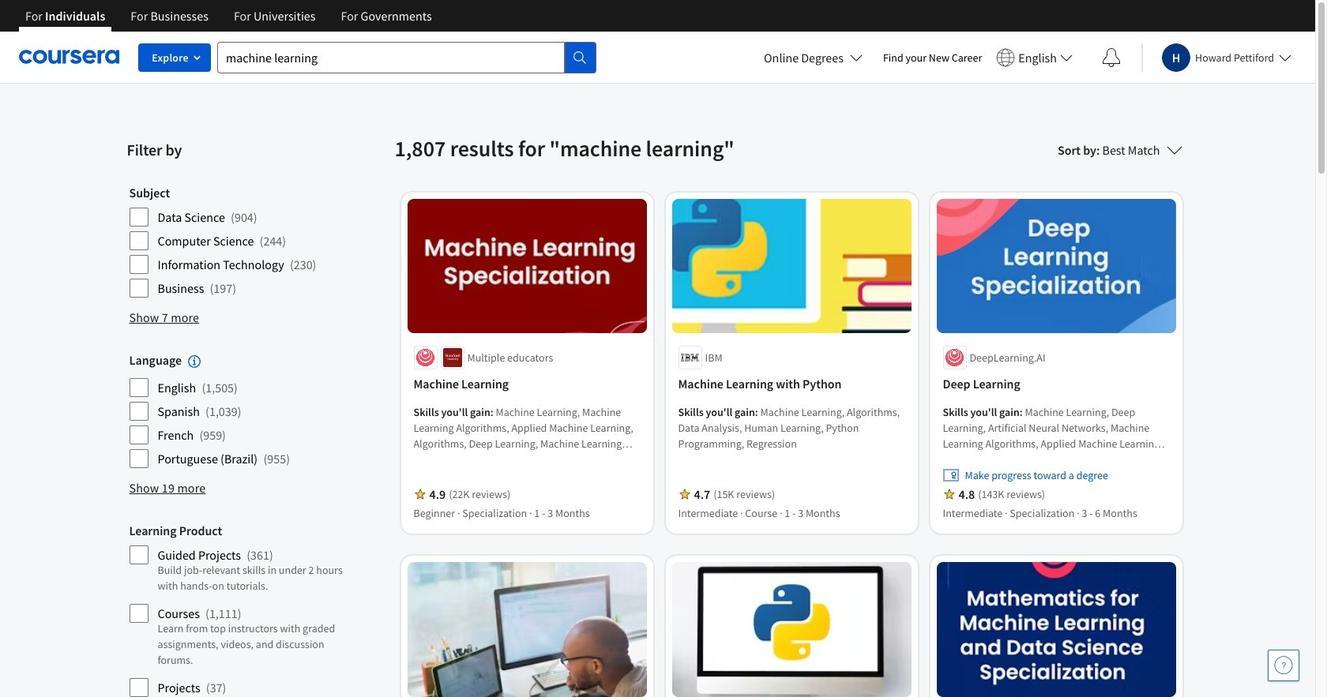Task type: locate. For each thing, give the bounding box(es) containing it.
help center image
[[1275, 657, 1294, 676]]

2 vertical spatial group
[[129, 523, 355, 698]]

banner navigation
[[13, 0, 445, 43]]

group
[[129, 185, 355, 302], [129, 353, 355, 473], [129, 523, 355, 698]]

None search field
[[217, 41, 597, 73]]

0 vertical spatial group
[[129, 185, 355, 302]]

coursera image
[[19, 44, 119, 70]]

1 vertical spatial group
[[129, 353, 355, 473]]



Task type: vqa. For each thing, say whether or not it's contained in the screenshot.
the topmost with
no



Task type: describe. For each thing, give the bounding box(es) containing it.
2 group from the top
[[129, 353, 355, 473]]

information about this filter group image
[[188, 356, 201, 369]]

3 group from the top
[[129, 523, 355, 698]]

What do you want to learn? text field
[[217, 41, 565, 73]]

1 group from the top
[[129, 185, 355, 302]]



